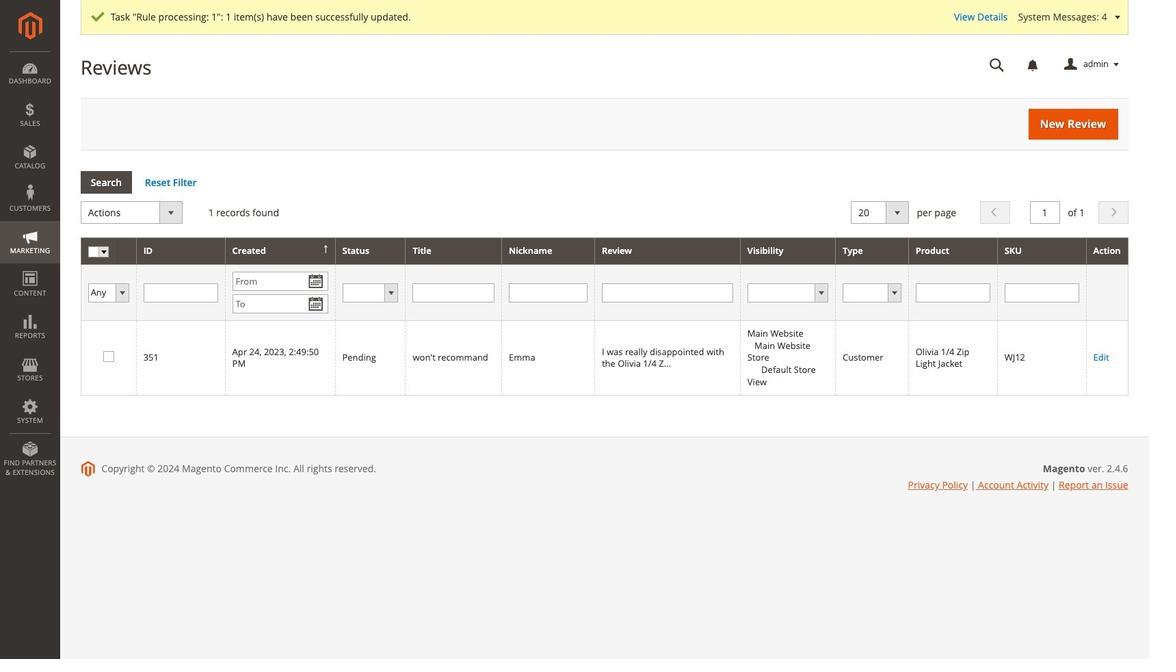 Task type: describe. For each thing, give the bounding box(es) containing it.
To text field
[[232, 294, 328, 313]]



Task type: locate. For each thing, give the bounding box(es) containing it.
From text field
[[232, 272, 328, 291]]

magento admin panel image
[[18, 12, 42, 40]]

None checkbox
[[103, 351, 112, 360]]

None text field
[[980, 53, 1015, 77], [413, 283, 495, 302], [602, 283, 734, 302], [916, 283, 991, 302], [980, 53, 1015, 77], [413, 283, 495, 302], [602, 283, 734, 302], [916, 283, 991, 302]]

None text field
[[1030, 201, 1060, 224], [143, 283, 218, 302], [509, 283, 588, 302], [1005, 283, 1080, 302], [1030, 201, 1060, 224], [143, 283, 218, 302], [509, 283, 588, 302], [1005, 283, 1080, 302]]

menu bar
[[0, 51, 60, 484]]



